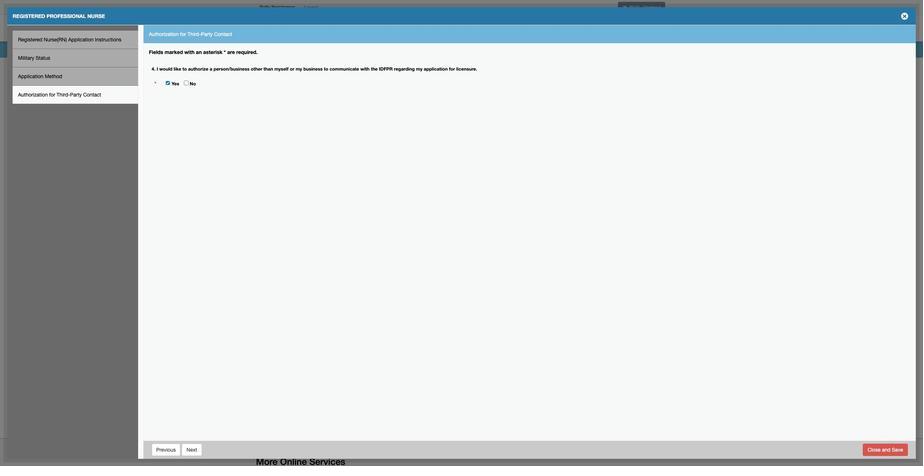 Task type: vqa. For each thing, say whether or not it's contained in the screenshot.
shopping cart image
yes



Task type: locate. For each thing, give the bounding box(es) containing it.
None checkbox
[[166, 81, 170, 86], [184, 81, 188, 86], [166, 81, 170, 86], [184, 81, 188, 86]]

shopping cart image
[[623, 5, 626, 9]]

None button
[[152, 444, 180, 456], [182, 444, 202, 456], [863, 444, 908, 456], [152, 444, 180, 456], [182, 444, 202, 456], [863, 444, 908, 456]]

illinois department of financial and professional regulation image
[[256, 16, 420, 39]]

close window image
[[899, 10, 910, 22]]



